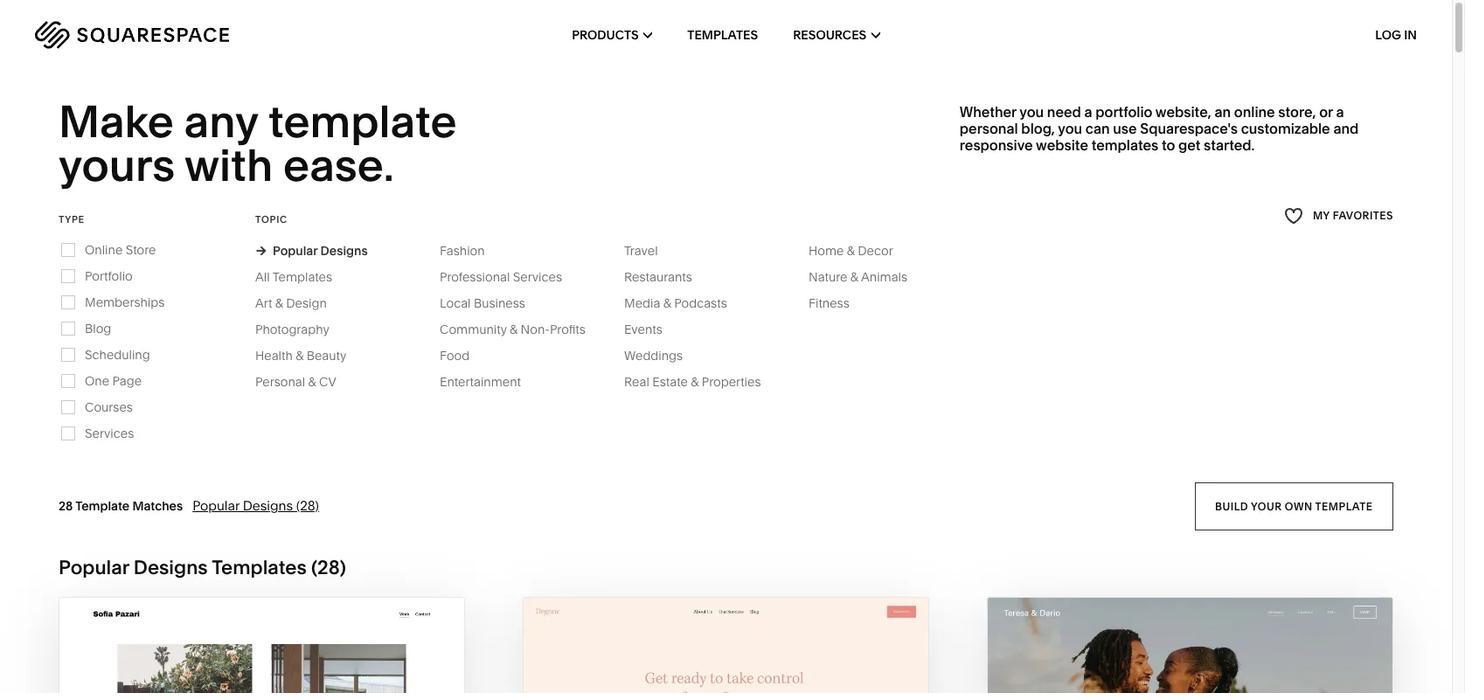 Task type: describe. For each thing, give the bounding box(es) containing it.
personal
[[255, 374, 305, 390]]

topic
[[255, 213, 288, 225]]

& for non-
[[510, 322, 518, 337]]

community
[[440, 322, 507, 337]]

portfolio
[[1096, 103, 1153, 121]]

build your own template
[[1216, 500, 1374, 513]]

local business link
[[440, 295, 543, 311]]

squarespace logo image
[[35, 21, 229, 49]]

and
[[1334, 120, 1359, 137]]

all templates link
[[255, 269, 350, 285]]

1 vertical spatial services
[[85, 426, 134, 441]]

matches
[[132, 498, 183, 514]]

squarespace logo link
[[35, 21, 311, 49]]

use
[[1113, 120, 1137, 137]]

products
[[572, 27, 639, 43]]

community & non-profits
[[440, 322, 586, 337]]

store,
[[1279, 103, 1316, 121]]

whether you need a portfolio website, an online store, or a personal blog, you can use squarespace's customizable and responsive website templates to get started.
[[960, 103, 1359, 154]]

non-
[[521, 322, 550, 337]]

1 horizontal spatial you
[[1058, 120, 1083, 137]]

popular designs link
[[255, 243, 368, 259]]

business
[[474, 295, 525, 311]]

& right the "estate"
[[691, 374, 699, 390]]

(
[[311, 556, 317, 580]]

nature
[[809, 269, 848, 285]]

professional services
[[440, 269, 562, 285]]

customizable
[[1241, 120, 1331, 137]]

all templates
[[255, 269, 332, 285]]

cv
[[319, 374, 336, 390]]

pazari element
[[59, 598, 464, 693]]

photography link
[[255, 322, 347, 337]]

food link
[[440, 348, 487, 364]]

online
[[1234, 103, 1275, 121]]

1 a from the left
[[1085, 103, 1093, 121]]

dario element
[[988, 598, 1393, 693]]

popular for popular designs (28)
[[193, 497, 240, 514]]

media & podcasts link
[[624, 295, 745, 311]]

popular designs templates ( 28 )
[[59, 556, 346, 580]]

designs for popular designs
[[321, 243, 368, 259]]

popular designs (28)
[[193, 497, 319, 514]]

products button
[[572, 0, 653, 70]]

store
[[126, 242, 156, 258]]

scheduling
[[85, 347, 150, 363]]

weddings link
[[624, 348, 701, 364]]

& for beauty
[[296, 348, 304, 364]]

personal & cv link
[[255, 374, 354, 390]]

podcasts
[[674, 295, 727, 311]]

entertainment
[[440, 374, 521, 390]]

& for cv
[[308, 374, 316, 390]]

blog,
[[1022, 120, 1055, 137]]

need
[[1047, 103, 1081, 121]]

pazari image
[[59, 598, 464, 693]]

yours
[[59, 139, 175, 193]]

make
[[59, 94, 174, 149]]

popular designs (28) link
[[193, 497, 319, 514]]

page
[[112, 373, 142, 389]]

all
[[255, 269, 270, 285]]

& for design
[[275, 295, 283, 311]]

)
[[340, 556, 346, 580]]

community & non-profits link
[[440, 322, 603, 337]]

any
[[184, 94, 258, 149]]

media
[[624, 295, 661, 311]]

popular designs
[[273, 243, 368, 259]]

my favorites link
[[1284, 204, 1394, 228]]

weddings
[[624, 348, 683, 364]]

& for decor
[[847, 243, 855, 259]]

personal
[[960, 120, 1018, 137]]

my favorites
[[1313, 209, 1394, 222]]

can
[[1086, 120, 1110, 137]]

restaurants link
[[624, 269, 710, 285]]

estate
[[653, 374, 688, 390]]

get
[[1179, 137, 1201, 154]]

in
[[1405, 27, 1417, 43]]

squarespace's
[[1141, 120, 1238, 137]]

to
[[1162, 137, 1176, 154]]



Task type: vqa. For each thing, say whether or not it's contained in the screenshot.
the Build your own template button
yes



Task type: locate. For each thing, give the bounding box(es) containing it.
travel link
[[624, 243, 676, 259]]

designs left (28)
[[243, 497, 293, 514]]

28 template matches
[[59, 498, 183, 514]]

you left need
[[1020, 103, 1044, 121]]

1 vertical spatial popular
[[193, 497, 240, 514]]

0 horizontal spatial a
[[1085, 103, 1093, 121]]

portfolio
[[85, 268, 133, 284]]

home & decor link
[[809, 243, 911, 259]]

templates
[[688, 27, 758, 43], [273, 269, 332, 285], [212, 556, 307, 580]]

my
[[1313, 209, 1330, 222]]

28 left template
[[59, 498, 73, 514]]

art
[[255, 295, 272, 311]]

memberships
[[85, 294, 165, 310]]

popular for popular designs templates ( 28 )
[[59, 556, 129, 580]]

or
[[1320, 103, 1333, 121]]

one
[[85, 373, 109, 389]]

travel
[[624, 243, 658, 259]]

designs for popular designs templates ( 28 )
[[134, 556, 208, 580]]

animals
[[861, 269, 908, 285]]

fitness
[[809, 295, 850, 311]]

build
[[1216, 500, 1249, 513]]

you left can
[[1058, 120, 1083, 137]]

1 horizontal spatial 28
[[317, 556, 340, 580]]

courses
[[85, 399, 133, 415]]

photography
[[255, 322, 329, 337]]

log             in
[[1376, 27, 1417, 43]]

events link
[[624, 322, 680, 337]]

food
[[440, 348, 470, 364]]

template inside "make any template yours with ease."
[[268, 94, 457, 149]]

popular right matches
[[193, 497, 240, 514]]

templates
[[1092, 137, 1159, 154]]

dario image
[[988, 598, 1393, 693]]

designs for popular designs (28)
[[243, 497, 293, 514]]

properties
[[702, 374, 761, 390]]

degraw element
[[524, 598, 929, 693]]

& right 'art'
[[275, 295, 283, 311]]

2 horizontal spatial designs
[[321, 243, 368, 259]]

a
[[1085, 103, 1093, 121], [1337, 103, 1345, 121]]

personal & cv
[[255, 374, 336, 390]]

& right the nature on the top
[[851, 269, 859, 285]]

0 vertical spatial designs
[[321, 243, 368, 259]]

28 down (28)
[[317, 556, 340, 580]]

1 horizontal spatial popular
[[193, 497, 240, 514]]

0 vertical spatial services
[[513, 269, 562, 285]]

0 horizontal spatial you
[[1020, 103, 1044, 121]]

build your own template button
[[1196, 482, 1394, 531]]

2 horizontal spatial popular
[[273, 243, 318, 259]]

fashion link
[[440, 243, 502, 259]]

0 horizontal spatial 28
[[59, 498, 73, 514]]

with
[[185, 139, 273, 193]]

degraw image
[[524, 598, 929, 693]]

resources
[[793, 27, 867, 43]]

& left the 'cv'
[[308, 374, 316, 390]]

1 vertical spatial designs
[[243, 497, 293, 514]]

& left non-
[[510, 322, 518, 337]]

2 vertical spatial popular
[[59, 556, 129, 580]]

& right media
[[663, 295, 671, 311]]

designs down matches
[[134, 556, 208, 580]]

website
[[1036, 137, 1089, 154]]

popular for popular designs
[[273, 243, 318, 259]]

0 horizontal spatial template
[[268, 94, 457, 149]]

own
[[1286, 500, 1313, 513]]

professional
[[440, 269, 510, 285]]

a right the or
[[1337, 103, 1345, 121]]

log
[[1376, 27, 1402, 43]]

0 horizontal spatial designs
[[134, 556, 208, 580]]

local business
[[440, 295, 525, 311]]

& right health
[[296, 348, 304, 364]]

1 horizontal spatial a
[[1337, 103, 1345, 121]]

1 horizontal spatial template
[[1316, 500, 1374, 513]]

services
[[513, 269, 562, 285], [85, 426, 134, 441]]

& for podcasts
[[663, 295, 671, 311]]

online store
[[85, 242, 156, 258]]

health & beauty
[[255, 348, 346, 364]]

website,
[[1156, 103, 1212, 121]]

log             in link
[[1376, 27, 1417, 43]]

you
[[1020, 103, 1044, 121], [1058, 120, 1083, 137]]

1 vertical spatial 28
[[317, 556, 340, 580]]

entertainment link
[[440, 374, 538, 390]]

services up business
[[513, 269, 562, 285]]

0 vertical spatial 28
[[59, 498, 73, 514]]

health & beauty link
[[255, 348, 364, 364]]

1 vertical spatial template
[[1316, 500, 1374, 513]]

media & podcasts
[[624, 295, 727, 311]]

whether
[[960, 103, 1017, 121]]

art & design link
[[255, 295, 344, 311]]

favorites
[[1333, 209, 1394, 222]]

popular
[[273, 243, 318, 259], [193, 497, 240, 514], [59, 556, 129, 580]]

1 horizontal spatial designs
[[243, 497, 293, 514]]

home & decor
[[809, 243, 893, 259]]

online
[[85, 242, 123, 258]]

resources button
[[793, 0, 880, 70]]

2 a from the left
[[1337, 103, 1345, 121]]

0 vertical spatial templates
[[688, 27, 758, 43]]

popular up the all templates
[[273, 243, 318, 259]]

real
[[624, 374, 650, 390]]

professional services link
[[440, 269, 580, 285]]

ease.
[[283, 139, 394, 193]]

template inside button
[[1316, 500, 1374, 513]]

profits
[[550, 322, 586, 337]]

fitness link
[[809, 295, 867, 311]]

decor
[[858, 243, 893, 259]]

1 vertical spatial templates
[[273, 269, 332, 285]]

& right home
[[847, 243, 855, 259]]

&
[[847, 243, 855, 259], [851, 269, 859, 285], [275, 295, 283, 311], [663, 295, 671, 311], [510, 322, 518, 337], [296, 348, 304, 364], [308, 374, 316, 390], [691, 374, 699, 390]]

0 horizontal spatial popular
[[59, 556, 129, 580]]

2 vertical spatial templates
[[212, 556, 307, 580]]

template
[[75, 498, 130, 514]]

a right need
[[1085, 103, 1093, 121]]

0 horizontal spatial services
[[85, 426, 134, 441]]

design
[[286, 295, 327, 311]]

2 vertical spatial designs
[[134, 556, 208, 580]]

real estate & properties link
[[624, 374, 779, 390]]

popular down template
[[59, 556, 129, 580]]

beauty
[[307, 348, 346, 364]]

home
[[809, 243, 844, 259]]

& for animals
[[851, 269, 859, 285]]

template
[[268, 94, 457, 149], [1316, 500, 1374, 513]]

1 horizontal spatial services
[[513, 269, 562, 285]]

0 vertical spatial template
[[268, 94, 457, 149]]

nature & animals link
[[809, 269, 925, 285]]

templates link
[[688, 0, 758, 70]]

designs up all templates link
[[321, 243, 368, 259]]

0 vertical spatial popular
[[273, 243, 318, 259]]

responsive
[[960, 137, 1033, 154]]

one page
[[85, 373, 142, 389]]

services down courses
[[85, 426, 134, 441]]

your
[[1252, 500, 1283, 513]]

fashion
[[440, 243, 485, 259]]



